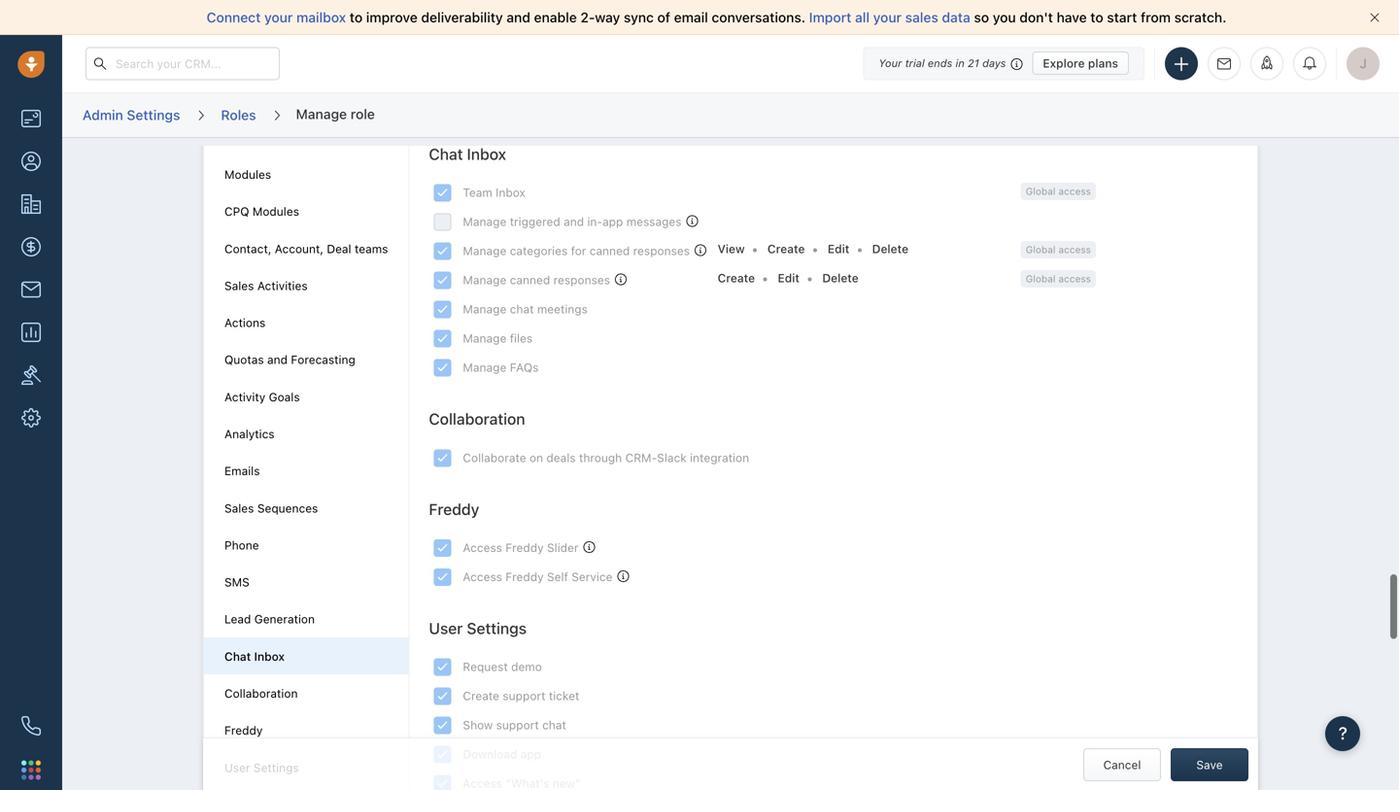 Task type: vqa. For each thing, say whether or not it's contained in the screenshot.
ROLES
yes



Task type: locate. For each thing, give the bounding box(es) containing it.
0 horizontal spatial edit
[[778, 271, 800, 285]]

user settings down freddy link
[[224, 761, 299, 774]]

sync
[[624, 9, 654, 25]]

manage up manage faqs
[[463, 332, 507, 345]]

chat inbox up team
[[429, 145, 506, 163]]

1 access from the top
[[463, 541, 502, 554]]

1 vertical spatial user
[[224, 761, 250, 774]]

1 to from the left
[[350, 9, 363, 25]]

user settings up "request"
[[429, 619, 527, 637]]

1 vertical spatial chat
[[542, 718, 566, 732]]

chat down lead
[[224, 649, 251, 663]]

manage up manage files
[[463, 302, 507, 316]]

chat inbox up collaboration "link"
[[224, 649, 285, 663]]

settings
[[127, 107, 180, 123], [467, 619, 527, 637], [254, 761, 299, 774]]

2 vertical spatial settings
[[254, 761, 299, 774]]

support for create
[[503, 689, 546, 703]]

freddy link
[[224, 724, 263, 737]]

global access for edit
[[1026, 244, 1091, 255]]

0 horizontal spatial responses
[[554, 273, 610, 287]]

import all your sales data link
[[809, 9, 974, 25]]

data
[[942, 9, 971, 25]]

sms link
[[224, 575, 250, 589]]

0 horizontal spatial delete
[[822, 271, 859, 285]]

inbox up 'team inbox'
[[467, 145, 506, 163]]

manage
[[296, 106, 347, 122], [463, 215, 507, 229], [463, 244, 507, 258], [463, 273, 507, 287], [463, 302, 507, 316], [463, 332, 507, 345], [463, 361, 507, 374]]

conversations.
[[712, 9, 806, 25]]

manage up the manage chat meetings
[[463, 273, 507, 287]]

responses
[[633, 244, 690, 258], [554, 273, 610, 287]]

access
[[1059, 186, 1091, 197], [1059, 244, 1091, 255], [1059, 273, 1091, 284]]

2 vertical spatial global access
[[1026, 273, 1091, 284]]

explore
[[1043, 56, 1085, 70]]

inbox
[[467, 145, 506, 163], [496, 186, 526, 199], [254, 649, 285, 663]]

and left in- at the top
[[564, 215, 584, 229]]

request demo
[[463, 660, 542, 673]]

properties image
[[21, 365, 41, 385]]

manage down team
[[463, 215, 507, 229]]

manage for manage faqs
[[463, 361, 507, 374]]

chat
[[510, 302, 534, 316], [542, 718, 566, 732]]

sequences
[[257, 501, 318, 515]]

2 global access from the top
[[1026, 244, 1091, 255]]

1 horizontal spatial your
[[873, 9, 902, 25]]

1 horizontal spatial chat
[[429, 145, 463, 163]]

1 horizontal spatial app
[[603, 215, 623, 229]]

from
[[1141, 9, 1171, 25]]

phone link
[[224, 538, 259, 552]]

0 vertical spatial collaboration
[[429, 410, 525, 428]]

settings down freddy link
[[254, 761, 299, 774]]

1 vertical spatial support
[[496, 718, 539, 732]]

admin settings link
[[82, 100, 181, 130]]

2 vertical spatial and
[[267, 353, 288, 367]]

1 vertical spatial settings
[[467, 619, 527, 637]]

manage left role
[[296, 106, 347, 122]]

2 vertical spatial inbox
[[254, 649, 285, 663]]

0 horizontal spatial canned
[[510, 273, 550, 287]]

0 vertical spatial chat inbox
[[429, 145, 506, 163]]

manage for manage triggered and in-app messages
[[463, 215, 507, 229]]

0 vertical spatial user settings
[[429, 619, 527, 637]]

activity goals
[[224, 390, 300, 404]]

quotas
[[224, 353, 264, 367]]

view
[[718, 242, 745, 256]]

0 vertical spatial support
[[503, 689, 546, 703]]

chat up files
[[510, 302, 534, 316]]

0 horizontal spatial to
[[350, 9, 363, 25]]

1 horizontal spatial settings
[[254, 761, 299, 774]]

show
[[463, 718, 493, 732]]

access up the access freddy self service
[[463, 541, 502, 554]]

canned up the manage chat meetings
[[510, 273, 550, 287]]

1 sales from the top
[[224, 279, 254, 292]]

generation
[[254, 612, 315, 626]]

close image
[[1370, 13, 1380, 22]]

support down create support ticket
[[496, 718, 539, 732]]

inbox down lead generation link
[[254, 649, 285, 663]]

manage for manage chat meetings
[[463, 302, 507, 316]]

responses down messages
[[633, 244, 690, 258]]

0 vertical spatial settings
[[127, 107, 180, 123]]

sales up phone
[[224, 501, 254, 515]]

manage left categories
[[463, 244, 507, 258]]

1 vertical spatial chat
[[224, 649, 251, 663]]

settings right admin
[[127, 107, 180, 123]]

1 global access from the top
[[1026, 186, 1091, 197]]

modules up cpq
[[224, 168, 271, 181]]

app
[[603, 215, 623, 229], [521, 747, 541, 761]]

0 vertical spatial delete
[[872, 242, 909, 256]]

0 horizontal spatial chat inbox
[[224, 649, 285, 663]]

roles link
[[220, 100, 257, 130]]

mailbox
[[296, 9, 346, 25]]

0 horizontal spatial user settings
[[224, 761, 299, 774]]

request
[[463, 660, 508, 673]]

0 horizontal spatial your
[[264, 9, 293, 25]]

2 horizontal spatial create
[[768, 242, 805, 256]]

collaboration up "collaborate"
[[429, 410, 525, 428]]

1 vertical spatial inbox
[[496, 186, 526, 199]]

1 vertical spatial responses
[[554, 273, 610, 287]]

proactively send chat messages to website visitors based on predefined conditions image
[[687, 215, 698, 227]]

to right mailbox
[[350, 9, 363, 25]]

2 vertical spatial access
[[1059, 273, 1091, 284]]

meetings
[[537, 302, 588, 316]]

global for delete
[[1026, 273, 1056, 284]]

3 global access from the top
[[1026, 273, 1091, 284]]

categories
[[510, 244, 568, 258]]

1 horizontal spatial edit
[[828, 242, 850, 256]]

admin
[[83, 107, 123, 123]]

your right all
[[873, 9, 902, 25]]

2 access from the top
[[463, 570, 502, 583]]

slider
[[547, 541, 579, 554]]

0 horizontal spatial and
[[267, 353, 288, 367]]

0 horizontal spatial collaboration
[[224, 687, 298, 700]]

user settings
[[429, 619, 527, 637], [224, 761, 299, 774]]

2 horizontal spatial and
[[564, 215, 584, 229]]

1 vertical spatial edit
[[778, 271, 800, 285]]

global access for delete
[[1026, 273, 1091, 284]]

settings up request demo
[[467, 619, 527, 637]]

show support chat
[[463, 718, 566, 732]]

delete
[[872, 242, 909, 256], [822, 271, 859, 285]]

0 vertical spatial chat
[[510, 302, 534, 316]]

0 vertical spatial app
[[603, 215, 623, 229]]

1 vertical spatial chat inbox
[[224, 649, 285, 663]]

cpq modules
[[224, 205, 299, 218]]

slack
[[657, 451, 687, 464]]

2 your from the left
[[873, 9, 902, 25]]

cancel button
[[1084, 748, 1161, 781]]

0 vertical spatial modules
[[224, 168, 271, 181]]

1 vertical spatial access
[[1059, 244, 1091, 255]]

1 horizontal spatial chat
[[542, 718, 566, 732]]

to
[[350, 9, 363, 25], [1091, 9, 1104, 25]]

access for delete
[[1059, 273, 1091, 284]]

manage down manage files
[[463, 361, 507, 374]]

1 horizontal spatial to
[[1091, 9, 1104, 25]]

create support ticket
[[463, 689, 579, 703]]

connect your mailbox link
[[207, 9, 350, 25]]

access freddy slider
[[463, 541, 579, 554]]

app left messages
[[603, 215, 623, 229]]

app down show support chat on the bottom of page
[[521, 747, 541, 761]]

user settings link
[[224, 761, 299, 774]]

scratch.
[[1175, 9, 1227, 25]]

1 vertical spatial delete
[[822, 271, 859, 285]]

trial
[[905, 57, 925, 69]]

chat up team
[[429, 145, 463, 163]]

2 horizontal spatial settings
[[467, 619, 527, 637]]

1 vertical spatial global
[[1026, 244, 1056, 255]]

3 global from the top
[[1026, 273, 1056, 284]]

connect your mailbox to improve deliverability and enable 2-way sync of email conversations. import all your sales data so you don't have to start from scratch.
[[207, 9, 1227, 25]]

chat inbox link
[[224, 649, 285, 663]]

edit
[[828, 242, 850, 256], [778, 271, 800, 285]]

0 vertical spatial user
[[429, 619, 463, 637]]

team
[[463, 186, 492, 199]]

collaboration
[[429, 410, 525, 428], [224, 687, 298, 700]]

role
[[351, 106, 375, 122]]

download app
[[463, 747, 541, 761]]

explore plans
[[1043, 56, 1119, 70]]

collaborate on deals through crm-slack integration
[[463, 451, 749, 464]]

and
[[507, 9, 531, 25], [564, 215, 584, 229], [267, 353, 288, 367]]

1 horizontal spatial create
[[718, 271, 755, 285]]

chat down ticket at left
[[542, 718, 566, 732]]

to left start
[[1091, 9, 1104, 25]]

your left mailbox
[[264, 9, 293, 25]]

what's new image
[[1260, 56, 1274, 69]]

manage for manage files
[[463, 332, 507, 345]]

0 vertical spatial responses
[[633, 244, 690, 258]]

0 vertical spatial access
[[1059, 186, 1091, 197]]

manage categories for canned responses
[[463, 244, 690, 258]]

create down view
[[718, 271, 755, 285]]

1 vertical spatial create
[[718, 271, 755, 285]]

responses down for at the left
[[554, 273, 610, 287]]

canned up canned responses are replies that you can invoke for common questions in chats icon
[[590, 244, 630, 258]]

1 vertical spatial app
[[521, 747, 541, 761]]

1 vertical spatial canned
[[510, 273, 550, 287]]

service
[[572, 570, 613, 583]]

manage faqs
[[463, 361, 539, 374]]

0 vertical spatial canned
[[590, 244, 630, 258]]

and left enable
[[507, 9, 531, 25]]

user
[[429, 619, 463, 637], [224, 761, 250, 774]]

collaborate
[[463, 451, 526, 464]]

1 vertical spatial global access
[[1026, 244, 1091, 255]]

in-
[[587, 215, 603, 229]]

goals
[[269, 390, 300, 404]]

2 sales from the top
[[224, 501, 254, 515]]

faqs
[[510, 361, 539, 374]]

emails link
[[224, 464, 260, 478]]

2 vertical spatial global
[[1026, 273, 1056, 284]]

global
[[1026, 186, 1056, 197], [1026, 244, 1056, 255], [1026, 273, 1056, 284]]

integration
[[690, 451, 749, 464]]

plans
[[1088, 56, 1119, 70]]

and right quotas
[[267, 353, 288, 367]]

your trial ends in 21 days
[[879, 57, 1006, 69]]

1 horizontal spatial and
[[507, 9, 531, 25]]

phone image
[[21, 716, 41, 736]]

access for access freddy self service
[[463, 570, 502, 583]]

freddy down collaboration "link"
[[224, 724, 263, 737]]

0 horizontal spatial create
[[463, 689, 500, 703]]

2 access from the top
[[1059, 244, 1091, 255]]

save button
[[1171, 748, 1249, 781]]

collaboration down the chat inbox link
[[224, 687, 298, 700]]

modules right cpq
[[253, 205, 299, 218]]

1 vertical spatial access
[[463, 570, 502, 583]]

0 vertical spatial global access
[[1026, 186, 1091, 197]]

support down demo
[[503, 689, 546, 703]]

0 vertical spatial edit
[[828, 242, 850, 256]]

1 vertical spatial sales
[[224, 501, 254, 515]]

create up show
[[463, 689, 500, 703]]

import
[[809, 9, 852, 25]]

0 vertical spatial and
[[507, 9, 531, 25]]

access down access freddy slider
[[463, 570, 502, 583]]

deal
[[327, 242, 351, 255]]

3 access from the top
[[1059, 273, 1091, 284]]

0 vertical spatial access
[[463, 541, 502, 554]]

sales up actions link
[[224, 279, 254, 292]]

1 global from the top
[[1026, 186, 1056, 197]]

manage for manage categories for canned responses
[[463, 244, 507, 258]]

deliverability
[[421, 9, 503, 25]]

0 vertical spatial global
[[1026, 186, 1056, 197]]

create right view
[[768, 242, 805, 256]]

inbox right team
[[496, 186, 526, 199]]

0 horizontal spatial app
[[521, 747, 541, 761]]

1 vertical spatial collaboration
[[224, 687, 298, 700]]

0 horizontal spatial settings
[[127, 107, 180, 123]]

sales for sales sequences
[[224, 501, 254, 515]]

1 vertical spatial user settings
[[224, 761, 299, 774]]

0 vertical spatial sales
[[224, 279, 254, 292]]

deals
[[547, 451, 576, 464]]

2 global from the top
[[1026, 244, 1056, 255]]



Task type: describe. For each thing, give the bounding box(es) containing it.
manage chat meetings
[[463, 302, 588, 316]]

sales
[[905, 9, 939, 25]]

emails
[[224, 464, 260, 478]]

ticket
[[549, 689, 579, 703]]

enable
[[534, 9, 577, 25]]

1 vertical spatial and
[[564, 215, 584, 229]]

global for edit
[[1026, 244, 1056, 255]]

admin settings
[[83, 107, 180, 123]]

improve
[[366, 9, 418, 25]]

modules link
[[224, 168, 271, 181]]

1 horizontal spatial delete
[[872, 242, 909, 256]]

freddy down access freddy slider
[[506, 570, 544, 583]]

manage files
[[463, 332, 533, 345]]

activity goals link
[[224, 390, 300, 404]]

self
[[547, 570, 568, 583]]

explore plans link
[[1032, 52, 1129, 75]]

in
[[956, 57, 965, 69]]

1 vertical spatial modules
[[253, 205, 299, 218]]

lead generation
[[224, 612, 315, 626]]

1 horizontal spatial user
[[429, 619, 463, 637]]

support for show
[[496, 718, 539, 732]]

contact, account, deal teams
[[224, 242, 388, 255]]

actions link
[[224, 316, 266, 329]]

on
[[530, 451, 543, 464]]

start
[[1107, 9, 1137, 25]]

contact,
[[224, 242, 272, 255]]

cancel
[[1104, 758, 1141, 772]]

Search your CRM... text field
[[86, 47, 280, 80]]

access for edit
[[1059, 244, 1091, 255]]

contact, account, deal teams link
[[224, 242, 388, 255]]

all
[[855, 9, 870, 25]]

account,
[[275, 242, 324, 255]]

manage for manage role
[[296, 106, 347, 122]]

activity
[[224, 390, 266, 404]]

freddy up the access freddy self service
[[506, 541, 544, 554]]

download
[[463, 747, 517, 761]]

sms
[[224, 575, 250, 589]]

2 vertical spatial create
[[463, 689, 500, 703]]

of
[[657, 9, 670, 25]]

way
[[595, 9, 620, 25]]

cpq
[[224, 205, 249, 218]]

1 access from the top
[[1059, 186, 1091, 197]]

2-
[[581, 9, 595, 25]]

access for access freddy slider
[[463, 541, 502, 554]]

1 horizontal spatial responses
[[633, 244, 690, 258]]

deflect and enable self service for your customer issues to automate resolutions image
[[618, 570, 629, 582]]

manage role
[[296, 106, 375, 122]]

activities
[[257, 279, 308, 292]]

2 to from the left
[[1091, 9, 1104, 25]]

you
[[993, 9, 1016, 25]]

1 horizontal spatial chat inbox
[[429, 145, 506, 163]]

phone
[[224, 538, 259, 552]]

manage triggered and in-app messages
[[463, 215, 682, 229]]

quotas and forecasting
[[224, 353, 355, 367]]

actions
[[224, 316, 266, 329]]

1 your from the left
[[264, 9, 293, 25]]

teams
[[355, 242, 388, 255]]

manage for manage canned responses
[[463, 273, 507, 287]]

your
[[879, 57, 902, 69]]

quotas and forecasting link
[[224, 353, 355, 367]]

team inbox
[[463, 186, 526, 199]]

messages
[[627, 215, 682, 229]]

0 vertical spatial create
[[768, 242, 805, 256]]

freddy down "collaborate"
[[429, 500, 479, 518]]

email
[[674, 9, 708, 25]]

1 horizontal spatial canned
[[590, 244, 630, 258]]

sales sequences
[[224, 501, 318, 515]]

days
[[983, 57, 1006, 69]]

lead generation link
[[224, 612, 315, 626]]

files
[[510, 332, 533, 345]]

have
[[1057, 9, 1087, 25]]

sales activities link
[[224, 279, 308, 292]]

sales activities
[[224, 279, 308, 292]]

categories are folders for organizing your canned responses image
[[695, 245, 707, 256]]

crm-
[[625, 451, 657, 464]]

0 horizontal spatial user
[[224, 761, 250, 774]]

0 horizontal spatial chat
[[224, 649, 251, 663]]

0 horizontal spatial chat
[[510, 302, 534, 316]]

1 horizontal spatial collaboration
[[429, 410, 525, 428]]

collaboration link
[[224, 687, 298, 700]]

phone element
[[12, 706, 51, 745]]

triggered
[[510, 215, 560, 229]]

for
[[571, 244, 586, 258]]

roles
[[221, 107, 256, 123]]

through
[[579, 451, 622, 464]]

save
[[1197, 758, 1223, 772]]

sales sequences link
[[224, 501, 318, 515]]

don't
[[1020, 9, 1053, 25]]

ends
[[928, 57, 953, 69]]

sales for sales activities
[[224, 279, 254, 292]]

canned responses are replies that you can invoke for common questions in chats image
[[615, 274, 627, 285]]

demo
[[511, 660, 542, 673]]

get contextual help from freddy, be it in the middle of solving a conversation or writing a kb article, etc. image
[[584, 541, 595, 553]]

so
[[974, 9, 989, 25]]

1 horizontal spatial user settings
[[429, 619, 527, 637]]

manage canned responses
[[463, 273, 610, 287]]

0 vertical spatial chat
[[429, 145, 463, 163]]

0 vertical spatial inbox
[[467, 145, 506, 163]]

send email image
[[1218, 58, 1231, 70]]

freshworks switcher image
[[21, 760, 41, 780]]

lead
[[224, 612, 251, 626]]



